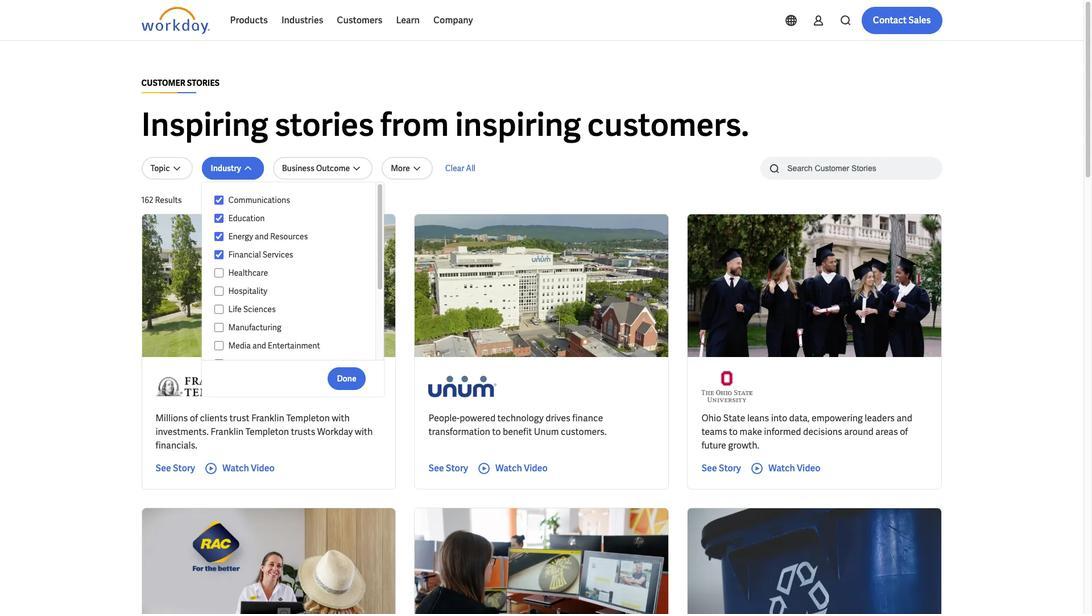Task type: locate. For each thing, give the bounding box(es) containing it.
see down 'transformation'
[[429, 463, 444, 475]]

0 horizontal spatial to
[[492, 426, 501, 438]]

0 vertical spatial franklin
[[251, 413, 284, 424]]

2 horizontal spatial watch
[[769, 463, 795, 475]]

customers button
[[330, 7, 389, 34]]

franklin right trust
[[251, 413, 284, 424]]

entertainment
[[268, 341, 320, 351]]

more button
[[382, 157, 433, 180]]

templeton
[[286, 413, 330, 424], [245, 426, 289, 438]]

story
[[173, 463, 195, 475], [446, 463, 468, 475], [719, 463, 741, 475]]

with up the workday
[[332, 413, 350, 424]]

2 horizontal spatial see story
[[702, 463, 741, 475]]

video down ohio state leans into data, empowering leaders and teams to make informed decisions around areas of future growth. at right bottom
[[797, 463, 821, 475]]

industry button
[[202, 157, 264, 180]]

1 story from the left
[[173, 463, 195, 475]]

and for resources
[[255, 232, 269, 242]]

1 horizontal spatial video
[[524, 463, 548, 475]]

of right areas on the bottom of page
[[900, 426, 908, 438]]

see story for millions of clients trust franklin templeton with investments. franklin templeton trusts workday with financials.
[[156, 463, 195, 475]]

1 to from the left
[[492, 426, 501, 438]]

see story down 'transformation'
[[429, 463, 468, 475]]

1 see story link from the left
[[156, 462, 195, 476]]

education link
[[224, 212, 364, 225]]

3 story from the left
[[719, 463, 741, 475]]

2 horizontal spatial see
[[702, 463, 717, 475]]

video
[[251, 463, 275, 475], [524, 463, 548, 475], [797, 463, 821, 475]]

2 story from the left
[[446, 463, 468, 475]]

done button
[[328, 367, 366, 390]]

watch video link down informed
[[750, 462, 821, 476]]

clients
[[200, 413, 228, 424]]

0 horizontal spatial see story
[[156, 463, 195, 475]]

1 horizontal spatial watch video
[[496, 463, 548, 475]]

financial services
[[228, 250, 293, 260]]

1 horizontal spatial of
[[900, 426, 908, 438]]

watch video link down millions of clients trust franklin templeton with investments. franklin templeton trusts workday with financials.
[[204, 462, 275, 476]]

0 vertical spatial customers.
[[587, 104, 749, 146]]

2 horizontal spatial watch video
[[769, 463, 821, 475]]

and up financial services
[[255, 232, 269, 242]]

to inside people-powered technology drives finance transformation to benefit unum customers.
[[492, 426, 501, 438]]

2 see from the left
[[429, 463, 444, 475]]

and up areas on the bottom of page
[[897, 413, 913, 424]]

to
[[492, 426, 501, 438], [729, 426, 738, 438]]

see story link for millions of clients trust franklin templeton with investments. franklin templeton trusts workday with financials.
[[156, 462, 195, 476]]

2 horizontal spatial story
[[719, 463, 741, 475]]

transformation
[[429, 426, 490, 438]]

0 horizontal spatial with
[[332, 413, 350, 424]]

1 horizontal spatial story
[[446, 463, 468, 475]]

nonprofit
[[228, 359, 263, 369]]

2 horizontal spatial watch video link
[[750, 462, 821, 476]]

watch for clients
[[222, 463, 249, 475]]

teams
[[702, 426, 727, 438]]

state
[[723, 413, 746, 424]]

customers.
[[587, 104, 749, 146], [561, 426, 607, 438]]

watch video link down benefit
[[477, 462, 548, 476]]

hospitality link
[[224, 284, 364, 298]]

watch down millions of clients trust franklin templeton with investments. franklin templeton trusts workday with financials.
[[222, 463, 249, 475]]

1 horizontal spatial with
[[355, 426, 373, 438]]

0 horizontal spatial video
[[251, 463, 275, 475]]

with right the workday
[[355, 426, 373, 438]]

watch video down informed
[[769, 463, 821, 475]]

done
[[337, 374, 357, 384]]

story down the financials.
[[173, 463, 195, 475]]

watch for technology
[[496, 463, 522, 475]]

unum
[[534, 426, 559, 438]]

story down growth.
[[719, 463, 741, 475]]

and for entertainment
[[253, 341, 266, 351]]

0 horizontal spatial watch
[[222, 463, 249, 475]]

watch
[[222, 463, 249, 475], [496, 463, 522, 475], [769, 463, 795, 475]]

see story for people-powered technology drives finance transformation to benefit unum customers.
[[429, 463, 468, 475]]

franklin down trust
[[211, 426, 244, 438]]

3 watch from the left
[[769, 463, 795, 475]]

watch video down benefit
[[496, 463, 548, 475]]

business outcome button
[[273, 157, 373, 180]]

3 see story link from the left
[[702, 462, 741, 476]]

and
[[255, 232, 269, 242], [253, 341, 266, 351], [897, 413, 913, 424]]

0 horizontal spatial watch video
[[222, 463, 275, 475]]

inspiring
[[141, 104, 268, 146]]

story down 'transformation'
[[446, 463, 468, 475]]

video for drives
[[524, 463, 548, 475]]

see down future
[[702, 463, 717, 475]]

see for people-powered technology drives finance transformation to benefit unum customers.
[[429, 463, 444, 475]]

of inside ohio state leans into data, empowering leaders and teams to make informed decisions around areas of future growth.
[[900, 426, 908, 438]]

0 horizontal spatial see
[[156, 463, 171, 475]]

2 horizontal spatial see story link
[[702, 462, 741, 476]]

drives
[[546, 413, 571, 424]]

see story link down future
[[702, 462, 741, 476]]

to left benefit
[[492, 426, 501, 438]]

1 see from the left
[[156, 463, 171, 475]]

story for millions of clients trust franklin templeton with investments. franklin templeton trusts workday with financials.
[[173, 463, 195, 475]]

1 horizontal spatial franklin
[[251, 413, 284, 424]]

0 horizontal spatial franklin
[[211, 426, 244, 438]]

1 horizontal spatial watch video link
[[477, 462, 548, 476]]

watch video for into
[[769, 463, 821, 475]]

go to the homepage image
[[141, 7, 210, 34]]

all
[[466, 163, 476, 174]]

3 watch video from the left
[[769, 463, 821, 475]]

franklin templeton companies, llc image
[[156, 371, 256, 403]]

2 see story link from the left
[[429, 462, 468, 476]]

story for ohio state leans into data, empowering leaders and teams to make informed decisions around areas of future growth.
[[719, 463, 741, 475]]

3 see story from the left
[[702, 463, 741, 475]]

2 to from the left
[[729, 426, 738, 438]]

financial
[[228, 250, 261, 260]]

see story down future
[[702, 463, 741, 475]]

templeton up the 'trusts'
[[286, 413, 330, 424]]

contact
[[873, 14, 907, 26]]

industries button
[[275, 7, 330, 34]]

business
[[282, 163, 315, 174]]

see story link down 'transformation'
[[429, 462, 468, 476]]

of
[[190, 413, 198, 424], [900, 426, 908, 438]]

None checkbox
[[214, 195, 224, 205], [214, 250, 224, 260], [214, 268, 224, 278], [214, 323, 224, 333], [214, 359, 224, 369], [214, 195, 224, 205], [214, 250, 224, 260], [214, 268, 224, 278], [214, 323, 224, 333], [214, 359, 224, 369]]

video down millions of clients trust franklin templeton with investments. franklin templeton trusts workday with financials.
[[251, 463, 275, 475]]

0 horizontal spatial of
[[190, 413, 198, 424]]

sciences
[[243, 304, 276, 315]]

see story link for people-powered technology drives finance transformation to benefit unum customers.
[[429, 462, 468, 476]]

into
[[771, 413, 788, 424]]

resources
[[270, 232, 308, 242]]

2 video from the left
[[524, 463, 548, 475]]

investments.
[[156, 426, 209, 438]]

watch down informed
[[769, 463, 795, 475]]

watch video link for technology
[[477, 462, 548, 476]]

clear all button
[[442, 157, 479, 180]]

watch video
[[222, 463, 275, 475], [496, 463, 548, 475], [769, 463, 821, 475]]

2 watch video from the left
[[496, 463, 548, 475]]

and down manufacturing
[[253, 341, 266, 351]]

ohio state leans into data, empowering leaders and teams to make informed decisions around areas of future growth.
[[702, 413, 913, 452]]

life sciences link
[[224, 303, 364, 316]]

2 watch video link from the left
[[477, 462, 548, 476]]

life sciences
[[228, 304, 276, 315]]

make
[[740, 426, 762, 438]]

the ohio state university image
[[702, 371, 753, 403]]

1 watch from the left
[[222, 463, 249, 475]]

topic
[[150, 163, 170, 174]]

healthcare link
[[224, 266, 364, 280]]

of up investments. at the left of the page
[[190, 413, 198, 424]]

1 vertical spatial and
[[253, 341, 266, 351]]

2 vertical spatial and
[[897, 413, 913, 424]]

with
[[332, 413, 350, 424], [355, 426, 373, 438]]

see story link
[[156, 462, 195, 476], [429, 462, 468, 476], [702, 462, 741, 476]]

0 horizontal spatial story
[[173, 463, 195, 475]]

1 horizontal spatial to
[[729, 426, 738, 438]]

1 horizontal spatial watch
[[496, 463, 522, 475]]

2 see story from the left
[[429, 463, 468, 475]]

3 video from the left
[[797, 463, 821, 475]]

0 horizontal spatial see story link
[[156, 462, 195, 476]]

1 watch video link from the left
[[204, 462, 275, 476]]

clear
[[445, 163, 464, 174]]

3 watch video link from the left
[[750, 462, 821, 476]]

customers. inside people-powered technology drives finance transformation to benefit unum customers.
[[561, 426, 607, 438]]

video down unum
[[524, 463, 548, 475]]

financials.
[[156, 440, 197, 452]]

1 horizontal spatial see story link
[[429, 462, 468, 476]]

templeton down trust
[[245, 426, 289, 438]]

see down the financials.
[[156, 463, 171, 475]]

unum image
[[429, 371, 497, 403]]

1 see story from the left
[[156, 463, 195, 475]]

stories
[[275, 104, 374, 146]]

sales
[[909, 14, 931, 26]]

watch down benefit
[[496, 463, 522, 475]]

learn button
[[389, 7, 427, 34]]

millions
[[156, 413, 188, 424]]

see story link down the financials.
[[156, 462, 195, 476]]

1 watch video from the left
[[222, 463, 275, 475]]

1 horizontal spatial see
[[429, 463, 444, 475]]

3 see from the left
[[702, 463, 717, 475]]

ohio
[[702, 413, 722, 424]]

story for people-powered technology drives finance transformation to benefit unum customers.
[[446, 463, 468, 475]]

0 vertical spatial and
[[255, 232, 269, 242]]

watch video for drives
[[496, 463, 548, 475]]

2 watch from the left
[[496, 463, 522, 475]]

2 horizontal spatial video
[[797, 463, 821, 475]]

None checkbox
[[214, 213, 224, 224], [214, 232, 224, 242], [214, 286, 224, 296], [214, 304, 224, 315], [214, 341, 224, 351], [214, 213, 224, 224], [214, 232, 224, 242], [214, 286, 224, 296], [214, 304, 224, 315], [214, 341, 224, 351]]

inspiring
[[455, 104, 581, 146]]

watch video link
[[204, 462, 275, 476], [477, 462, 548, 476], [750, 462, 821, 476]]

see story down the financials.
[[156, 463, 195, 475]]

0 horizontal spatial watch video link
[[204, 462, 275, 476]]

watch video down millions of clients trust franklin templeton with investments. franklin templeton trusts workday with financials.
[[222, 463, 275, 475]]

1 horizontal spatial see story
[[429, 463, 468, 475]]

1 vertical spatial customers.
[[561, 426, 607, 438]]

manufacturing link
[[224, 321, 364, 335]]

0 vertical spatial of
[[190, 413, 198, 424]]

contact sales
[[873, 14, 931, 26]]

1 video from the left
[[251, 463, 275, 475]]

watch video link for leans
[[750, 462, 821, 476]]

see story
[[156, 463, 195, 475], [429, 463, 468, 475], [702, 463, 741, 475]]

1 vertical spatial of
[[900, 426, 908, 438]]

company button
[[427, 7, 480, 34]]

energy
[[228, 232, 253, 242]]

to down the state
[[729, 426, 738, 438]]

media
[[228, 341, 251, 351]]

franklin
[[251, 413, 284, 424], [211, 426, 244, 438]]



Task type: describe. For each thing, give the bounding box(es) containing it.
0 vertical spatial with
[[332, 413, 350, 424]]

from
[[381, 104, 449, 146]]

162 results
[[141, 195, 182, 205]]

0 vertical spatial templeton
[[286, 413, 330, 424]]

communications link
[[224, 193, 364, 207]]

empowering
[[812, 413, 863, 424]]

informed
[[764, 426, 801, 438]]

industry
[[211, 163, 241, 174]]

services
[[263, 250, 293, 260]]

future
[[702, 440, 727, 452]]

clear all
[[445, 163, 476, 174]]

customers
[[337, 14, 383, 26]]

more
[[391, 163, 410, 174]]

and inside ohio state leans into data, empowering leaders and teams to make informed decisions around areas of future growth.
[[897, 413, 913, 424]]

results
[[155, 195, 182, 205]]

see story link for ohio state leans into data, empowering leaders and teams to make informed decisions around areas of future growth.
[[702, 462, 741, 476]]

benefit
[[503, 426, 532, 438]]

communications
[[228, 195, 290, 205]]

decisions
[[803, 426, 843, 438]]

see for ohio state leans into data, empowering leaders and teams to make informed decisions around areas of future growth.
[[702, 463, 717, 475]]

stories
[[187, 78, 220, 88]]

people-powered technology drives finance transformation to benefit unum customers.
[[429, 413, 607, 438]]

trust
[[230, 413, 249, 424]]

trusts
[[291, 426, 315, 438]]

see for millions of clients trust franklin templeton with investments. franklin templeton trusts workday with financials.
[[156, 463, 171, 475]]

manufacturing
[[228, 323, 281, 333]]

watch video for trust
[[222, 463, 275, 475]]

business outcome
[[282, 163, 350, 174]]

company
[[434, 14, 473, 26]]

nonprofit link
[[224, 357, 364, 371]]

areas
[[876, 426, 898, 438]]

leaders
[[865, 413, 895, 424]]

life
[[228, 304, 242, 315]]

watch video link for clients
[[204, 462, 275, 476]]

industries
[[282, 14, 323, 26]]

Search Customer Stories text field
[[781, 158, 920, 178]]

products
[[230, 14, 268, 26]]

1 vertical spatial templeton
[[245, 426, 289, 438]]

people-
[[429, 413, 460, 424]]

see story for ohio state leans into data, empowering leaders and teams to make informed decisions around areas of future growth.
[[702, 463, 741, 475]]

learn
[[396, 14, 420, 26]]

contact sales link
[[862, 7, 943, 34]]

to inside ohio state leans into data, empowering leaders and teams to make informed decisions around areas of future growth.
[[729, 426, 738, 438]]

media and entertainment link
[[224, 339, 364, 353]]

growth.
[[728, 440, 760, 452]]

powered
[[460, 413, 496, 424]]

video for trust
[[251, 463, 275, 475]]

energy and resources
[[228, 232, 308, 242]]

1 vertical spatial franklin
[[211, 426, 244, 438]]

media and entertainment
[[228, 341, 320, 351]]

customer stories
[[141, 78, 220, 88]]

watch for leans
[[769, 463, 795, 475]]

customer
[[141, 78, 185, 88]]

healthcare
[[228, 268, 268, 278]]

millions of clients trust franklin templeton with investments. franklin templeton trusts workday with financials.
[[156, 413, 373, 452]]

topic button
[[141, 157, 193, 180]]

workday
[[317, 426, 353, 438]]

hospitality
[[228, 286, 267, 296]]

video for into
[[797, 463, 821, 475]]

around
[[845, 426, 874, 438]]

162
[[141, 195, 153, 205]]

1 vertical spatial with
[[355, 426, 373, 438]]

data,
[[789, 413, 810, 424]]

outcome
[[316, 163, 350, 174]]

of inside millions of clients trust franklin templeton with investments. franklin templeton trusts workday with financials.
[[190, 413, 198, 424]]

energy and resources link
[[224, 230, 364, 244]]

education
[[228, 213, 265, 224]]

financial services link
[[224, 248, 364, 262]]

products button
[[223, 7, 275, 34]]

inspiring stories from inspiring customers.
[[141, 104, 749, 146]]

leans
[[747, 413, 769, 424]]

technology
[[498, 413, 544, 424]]

finance
[[573, 413, 603, 424]]



Task type: vqa. For each thing, say whether or not it's contained in the screenshot.
Cushman & Wakefield image
no



